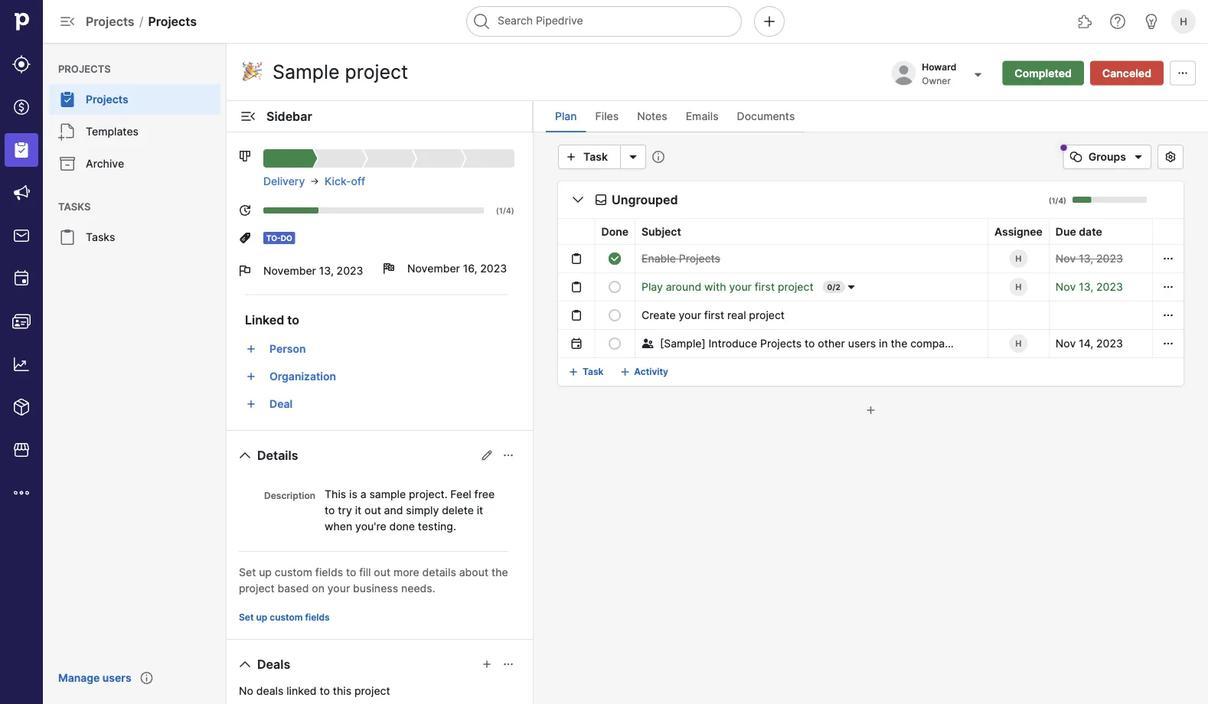 Task type: vqa. For each thing, say whether or not it's contained in the screenshot.
Notifications
no



Task type: describe. For each thing, give the bounding box(es) containing it.
create your first real project button
[[642, 306, 785, 325]]

1 vertical spatial tasks
[[86, 231, 115, 244]]

2 column header from the left
[[558, 219, 595, 245]]

you're
[[355, 520, 386, 533]]

custom for set up custom fields
[[270, 612, 303, 623]]

color primary image inside november 16, 2023 button
[[383, 263, 395, 275]]

0 horizontal spatial 4
[[506, 206, 511, 215]]

16,
[[463, 262, 477, 275]]

subject
[[642, 225, 681, 238]]

to inside button
[[805, 337, 815, 350]]

enable
[[642, 252, 676, 265]]

1 vertical spatial your
[[679, 309, 701, 322]]

november 16, 2023
[[407, 262, 507, 275]]

play
[[642, 281, 663, 294]]

try
[[338, 504, 352, 517]]

to inside 'set up custom fields to fill out more details about the project based on your business needs.'
[[346, 566, 356, 579]]

kick-off
[[325, 175, 365, 188]]

delete
[[442, 504, 474, 517]]

14,
[[1079, 337, 1094, 350]]

/ up due
[[1056, 196, 1058, 205]]

row containing done
[[540, 219, 1184, 245]]

assignee
[[995, 225, 1043, 238]]

0 horizontal spatial 1
[[499, 206, 503, 215]]

based
[[278, 582, 309, 595]]

custom for set up custom fields to fill out more details about the project based on your business needs.
[[275, 566, 312, 579]]

menu containing projects
[[43, 43, 227, 704]]

0 / 2
[[827, 283, 841, 292]]

out inside this is a sample project. feel free to try it out and simply delete it when you're done testing.
[[364, 504, 381, 517]]

1 horizontal spatial 1
[[1052, 196, 1056, 205]]

subject column header
[[635, 219, 988, 245]]

to right linked
[[287, 312, 299, 327]]

manage users
[[58, 672, 131, 685]]

due date
[[1056, 225, 1102, 238]]

sidebar
[[266, 109, 312, 124]]

quick help image
[[1109, 12, 1127, 31]]

date
[[1079, 225, 1102, 238]]

activities image
[[12, 270, 31, 288]]

set up custom fields to fill out more details about the project based on your business needs.
[[239, 566, 508, 595]]

/ inside table
[[833, 283, 836, 292]]

activity button
[[616, 360, 674, 384]]

off
[[351, 175, 365, 188]]

1 horizontal spatial (
[[1049, 196, 1052, 205]]

in
[[879, 337, 888, 350]]

on
[[312, 582, 325, 595]]

task for color link image
[[583, 366, 604, 377]]

1 horizontal spatial 4
[[1058, 196, 1064, 205]]

[sample] introduce projects to other users in the company button
[[660, 335, 957, 353]]

needs.
[[401, 582, 435, 595]]

project right real
[[749, 309, 785, 322]]

project left the 0 at the top right
[[778, 281, 814, 294]]

users inside menu
[[102, 672, 131, 685]]

about
[[459, 566, 489, 579]]

manage users button
[[49, 665, 141, 692]]

project.
[[409, 488, 448, 501]]

howard
[[922, 61, 957, 72]]

groups button
[[1060, 136, 1152, 169]]

november for november 16, 2023
[[407, 262, 460, 275]]

set for set up custom fields to fill out more details about the project based on your business needs.
[[239, 566, 256, 579]]

templates link
[[49, 116, 221, 147]]

task button for more options image
[[558, 145, 621, 169]]

1 vertical spatial ( 1 / 4 )
[[496, 206, 515, 215]]

assignee column header
[[988, 219, 1049, 245]]

1 nov from the top
[[1056, 252, 1076, 265]]

ungrouped
[[612, 192, 678, 207]]

row group containing enable projects
[[540, 245, 1184, 358]]

deal
[[270, 398, 293, 411]]

other
[[818, 337, 845, 350]]

activity
[[634, 366, 668, 377]]

projects / projects
[[86, 14, 197, 29]]

3 column header from the left
[[1153, 219, 1184, 245]]

canceled
[[1102, 67, 1152, 80]]

color active image for person
[[245, 343, 257, 355]]

table containing done
[[540, 219, 1184, 358]]

0
[[827, 283, 833, 292]]

add group image
[[862, 404, 880, 417]]

description
[[264, 490, 315, 501]]

details button
[[233, 443, 304, 468]]

insights image
[[12, 355, 31, 374]]

/ up november 16, 2023
[[503, 206, 506, 215]]

2 it from the left
[[477, 504, 483, 517]]

your inside 'set up custom fields to fill out more details about the project based on your business needs.'
[[327, 582, 350, 595]]

howard link
[[922, 61, 960, 72]]

2023 inside button
[[480, 262, 507, 275]]

project inside 'set up custom fields to fill out more details about the project based on your business needs.'
[[239, 582, 275, 595]]

menu toggle image
[[58, 12, 77, 31]]

color primary image inside deals button
[[236, 655, 254, 674]]

plan
[[555, 110, 577, 123]]

owner
[[922, 75, 951, 87]]

kick-
[[325, 175, 351, 188]]

home image
[[10, 10, 33, 33]]

3 nov from the top
[[1056, 337, 1076, 350]]

deals image
[[12, 98, 31, 116]]

color undefined image for projects
[[58, 90, 77, 109]]

enable projects
[[642, 252, 720, 265]]

set up custom fields button
[[233, 609, 336, 627]]

fill
[[359, 566, 371, 579]]

groups
[[1089, 150, 1126, 163]]

2
[[836, 283, 841, 292]]

november for november 13, 2023
[[263, 265, 316, 278]]

deals button
[[233, 652, 296, 677]]

due
[[1056, 225, 1076, 238]]

0 horizontal spatial )
[[511, 206, 515, 215]]

simply
[[406, 504, 439, 517]]

testing.
[[418, 520, 456, 533]]

a
[[360, 488, 366, 501]]

no
[[239, 684, 253, 697]]

1 column header from the left
[[540, 219, 558, 245]]

to inside this is a sample project. feel free to try it out and simply delete it when you're done testing.
[[325, 504, 335, 517]]

files
[[595, 110, 619, 123]]

play around with your first project
[[642, 281, 814, 294]]

november 13, 2023 button
[[239, 253, 371, 289]]



Task type: locate. For each thing, give the bounding box(es) containing it.
color undefined image left 'archive'
[[58, 155, 77, 173]]

organization button
[[263, 364, 515, 389]]

create your first real project
[[642, 309, 785, 322]]

details
[[422, 566, 456, 579]]

( up november 16, 2023
[[496, 206, 499, 215]]

[sample]
[[660, 337, 706, 350]]

project left the based
[[239, 582, 275, 595]]

1 vertical spatial the
[[491, 566, 508, 579]]

0 horizontal spatial users
[[102, 672, 131, 685]]

more
[[393, 566, 419, 579]]

around
[[666, 281, 702, 294]]

2 color undefined image from the top
[[58, 155, 77, 173]]

done
[[601, 225, 629, 238]]

1 color undefined image from the top
[[58, 123, 77, 141]]

set up set up custom fields on the left bottom of page
[[239, 566, 256, 579]]

color primary image inside the november 13, 2023 button
[[239, 265, 251, 277]]

november 13, 2023
[[263, 265, 363, 278]]

1 vertical spatial color undefined image
[[58, 155, 77, 173]]

to left other
[[805, 337, 815, 350]]

2 nov from the top
[[1056, 281, 1076, 294]]

h inside button
[[1180, 15, 1187, 27]]

howard owner
[[922, 61, 957, 87]]

set
[[239, 566, 256, 579], [239, 612, 254, 623]]

1 vertical spatial out
[[374, 566, 391, 579]]

1 vertical spatial nov
[[1056, 281, 1076, 294]]

Search Pipedrive field
[[466, 6, 742, 37]]

2 color active image from the top
[[245, 398, 257, 410]]

task right color link icon
[[583, 366, 604, 377]]

custom
[[275, 566, 312, 579], [270, 612, 303, 623]]

0 vertical spatial ( 1 / 4 )
[[1049, 196, 1067, 205]]

0 vertical spatial task button
[[558, 145, 621, 169]]

up for set up custom fields to fill out more details about the project based on your business needs.
[[259, 566, 272, 579]]

0 vertical spatial 4
[[1058, 196, 1064, 205]]

0 vertical spatial first
[[755, 281, 775, 294]]

color primary image
[[1174, 67, 1192, 79], [1129, 148, 1148, 166], [239, 150, 251, 162], [1067, 151, 1085, 163], [1161, 151, 1180, 163], [309, 175, 320, 188], [239, 204, 251, 217], [239, 232, 251, 244], [570, 253, 582, 265], [609, 253, 621, 265], [1162, 253, 1174, 265], [239, 265, 251, 277], [570, 281, 582, 293], [609, 281, 621, 293], [845, 281, 857, 293], [570, 309, 582, 322], [609, 309, 621, 322], [1162, 309, 1174, 322], [570, 338, 582, 350], [642, 338, 654, 350], [1162, 338, 1174, 350], [236, 446, 254, 465], [481, 449, 493, 462], [236, 655, 254, 674], [481, 658, 493, 671], [502, 658, 515, 671]]

1 horizontal spatial your
[[679, 309, 701, 322]]

1
[[1052, 196, 1056, 205], [499, 206, 503, 215]]

set inside 'set up custom fields to fill out more details about the project based on your business needs.'
[[239, 566, 256, 579]]

free
[[474, 488, 495, 501]]

0 vertical spatial users
[[848, 337, 876, 350]]

to
[[287, 312, 299, 327], [805, 337, 815, 350], [325, 504, 335, 517], [346, 566, 356, 579], [320, 684, 330, 697]]

person button
[[263, 337, 515, 361]]

archive link
[[49, 149, 221, 179]]

color undefined image
[[58, 123, 77, 141], [58, 155, 77, 173]]

color undefined image for tasks
[[58, 228, 77, 247]]

h button
[[1168, 6, 1199, 37]]

details
[[257, 448, 298, 463]]

0 vertical spatial (
[[1049, 196, 1052, 205]]

1 it from the left
[[355, 504, 362, 517]]

color link image
[[619, 366, 631, 378]]

color undefined image for archive
[[58, 155, 77, 173]]

1 color active image from the top
[[245, 343, 257, 355]]

quick add image
[[760, 12, 779, 31]]

sales inbox image
[[12, 227, 31, 245]]

0 horizontal spatial it
[[355, 504, 362, 517]]

fields up the on
[[315, 566, 343, 579]]

task button left color link image
[[564, 360, 610, 384]]

it down free
[[477, 504, 483, 517]]

0 vertical spatial )
[[1064, 196, 1067, 205]]

2 color undefined image from the top
[[58, 228, 77, 247]]

row
[[540, 219, 1184, 245]]

color active image down color active image at the left of page
[[245, 398, 257, 410]]

( 1 / 4 ) up due
[[1049, 196, 1067, 205]]

color undefined image for templates
[[58, 123, 77, 141]]

done
[[389, 520, 415, 533]]

🎉  Sample project text field
[[239, 56, 445, 87]]

create
[[642, 309, 676, 322]]

1 horizontal spatial it
[[477, 504, 483, 517]]

out up you're
[[364, 504, 381, 517]]

users left "in" at the right
[[848, 337, 876, 350]]

info image
[[652, 151, 664, 163]]

1 horizontal spatial users
[[848, 337, 876, 350]]

and
[[384, 504, 403, 517]]

color primary image inside the details button
[[236, 446, 254, 465]]

with
[[704, 281, 726, 294]]

manage
[[58, 672, 100, 685]]

1 vertical spatial 1
[[499, 206, 503, 215]]

organization
[[270, 370, 336, 383]]

projects link
[[49, 84, 221, 115]]

done column header
[[595, 219, 635, 245]]

the inside button
[[891, 337, 908, 350]]

november 16, 2023 button
[[383, 253, 515, 284]]

fields for set up custom fields to fill out more details about the project based on your business needs.
[[315, 566, 343, 579]]

1 vertical spatial color active image
[[245, 398, 257, 410]]

1 nov 13, 2023 from the top
[[1056, 252, 1123, 265]]

task for more options image
[[583, 150, 608, 163]]

1 horizontal spatial first
[[755, 281, 775, 294]]

1 vertical spatial task
[[583, 366, 604, 377]]

set for set up custom fields
[[239, 612, 254, 623]]

fields for set up custom fields
[[305, 612, 330, 623]]

november inside button
[[407, 262, 460, 275]]

it right try
[[355, 504, 362, 517]]

project right this
[[354, 684, 390, 697]]

( 1 / 4 ) up november 16, 2023
[[496, 206, 515, 215]]

color undefined image right deals icon
[[58, 90, 77, 109]]

color active image up color active image at the left of page
[[245, 343, 257, 355]]

users inside table
[[848, 337, 876, 350]]

task button left more options image
[[558, 145, 621, 169]]

first inside play around with your first project button
[[755, 281, 775, 294]]

0 vertical spatial tasks
[[58, 201, 91, 212]]

documents
[[737, 110, 795, 123]]

to left this
[[320, 684, 330, 697]]

1 horizontal spatial november
[[407, 262, 460, 275]]

color undefined image right sales inbox icon
[[58, 228, 77, 247]]

1 horizontal spatial the
[[891, 337, 908, 350]]

/
[[139, 14, 144, 29], [1056, 196, 1058, 205], [503, 206, 506, 215], [833, 283, 836, 292]]

13, inside button
[[319, 265, 334, 278]]

linked
[[286, 684, 317, 697]]

delivery
[[263, 175, 305, 188]]

2 vertical spatial nov
[[1056, 337, 1076, 350]]

/ up other
[[833, 283, 836, 292]]

out
[[364, 504, 381, 517], [374, 566, 391, 579]]

color active image for deal
[[245, 398, 257, 410]]

when
[[325, 520, 352, 533]]

( up assignee column header
[[1049, 196, 1052, 205]]

0 horizontal spatial first
[[704, 309, 724, 322]]

1 vertical spatial nov 13, 2023
[[1056, 281, 1123, 294]]

custom inside button
[[270, 612, 303, 623]]

color active image
[[245, 343, 257, 355], [245, 398, 257, 410]]

0 vertical spatial nov
[[1056, 252, 1076, 265]]

business
[[353, 582, 398, 595]]

2023
[[1096, 252, 1123, 265], [480, 262, 507, 275], [337, 265, 363, 278], [1096, 281, 1123, 294], [1096, 337, 1123, 350]]

up up deals button
[[256, 612, 267, 623]]

templates
[[86, 125, 139, 138]]

enable projects button
[[642, 250, 720, 268]]

0 horizontal spatial (
[[496, 206, 499, 215]]

/ right menu toggle icon
[[139, 14, 144, 29]]

november up linked to
[[263, 265, 316, 278]]

0 vertical spatial color active image
[[245, 343, 257, 355]]

leads image
[[12, 55, 31, 74]]

0 horizontal spatial november
[[263, 265, 316, 278]]

0 vertical spatial 1
[[1052, 196, 1056, 205]]

table
[[540, 219, 1184, 358]]

projects image
[[12, 141, 31, 159]]

color undefined image inside tasks link
[[58, 228, 77, 247]]

contacts image
[[12, 312, 31, 331]]

color undefined image inside 'archive' link
[[58, 155, 77, 173]]

0 horizontal spatial the
[[491, 566, 508, 579]]

out right fill
[[374, 566, 391, 579]]

the right "in" at the right
[[891, 337, 908, 350]]

custom up the based
[[275, 566, 312, 579]]

up inside 'set up custom fields to fill out more details about the project based on your business needs.'
[[259, 566, 272, 579]]

0 vertical spatial task
[[583, 150, 608, 163]]

first left real
[[704, 309, 724, 322]]

1 vertical spatial users
[[102, 672, 131, 685]]

0 vertical spatial color undefined image
[[58, 90, 77, 109]]

nov 13, 2023
[[1056, 252, 1123, 265], [1056, 281, 1123, 294]]

users left info image on the left bottom of page
[[102, 672, 131, 685]]

1 vertical spatial first
[[704, 309, 724, 322]]

out inside 'set up custom fields to fill out more details about the project based on your business needs.'
[[374, 566, 391, 579]]

archive
[[86, 157, 124, 170]]

1 vertical spatial task button
[[564, 360, 610, 384]]

2 vertical spatial your
[[327, 582, 350, 595]]

more options image
[[624, 151, 642, 163]]

your down around
[[679, 309, 701, 322]]

campaigns image
[[12, 184, 31, 202]]

custom down the based
[[270, 612, 303, 623]]

person
[[270, 343, 306, 356]]

color undefined image
[[58, 90, 77, 109], [58, 228, 77, 247]]

nov 14, 2023
[[1056, 337, 1123, 350]]

company
[[910, 337, 957, 350]]

your
[[729, 281, 752, 294], [679, 309, 701, 322], [327, 582, 350, 595]]

1 vertical spatial up
[[256, 612, 267, 623]]

deals
[[256, 684, 284, 697]]

up inside button
[[256, 612, 267, 623]]

task button for color link image
[[564, 360, 610, 384]]

0 vertical spatial the
[[891, 337, 908, 350]]

h
[[1180, 15, 1187, 27], [1015, 254, 1022, 264], [1015, 282, 1022, 292], [1015, 339, 1022, 349]]

feel
[[450, 488, 471, 501]]

fields inside set up custom fields button
[[305, 612, 330, 623]]

menu
[[0, 0, 43, 704], [43, 43, 227, 704]]

your right with
[[729, 281, 752, 294]]

tasks link
[[49, 222, 221, 253]]

0 vertical spatial up
[[259, 566, 272, 579]]

1 set from the top
[[239, 566, 256, 579]]

nov
[[1056, 252, 1076, 265], [1056, 281, 1076, 294], [1056, 337, 1076, 350]]

to left fill
[[346, 566, 356, 579]]

the
[[891, 337, 908, 350], [491, 566, 508, 579]]

november left 16,
[[407, 262, 460, 275]]

1 vertical spatial color undefined image
[[58, 228, 77, 247]]

is
[[349, 488, 357, 501]]

first inside create your first real project button
[[704, 309, 724, 322]]

sample
[[369, 488, 406, 501]]

deal button
[[263, 392, 515, 417]]

projects inside menu item
[[86, 93, 128, 106]]

deals
[[257, 657, 290, 672]]

0 vertical spatial your
[[729, 281, 752, 294]]

color undefined image inside the templates link
[[58, 123, 77, 141]]

projects
[[86, 14, 134, 29], [148, 14, 197, 29], [58, 63, 111, 75], [86, 93, 128, 106], [679, 252, 720, 265], [760, 337, 802, 350]]

color active image
[[245, 371, 257, 383]]

november inside button
[[263, 265, 316, 278]]

color link image
[[567, 366, 580, 378]]

1 vertical spatial set
[[239, 612, 254, 623]]

november
[[407, 262, 460, 275], [263, 265, 316, 278]]

0 vertical spatial custom
[[275, 566, 312, 579]]

to left try
[[325, 504, 335, 517]]

canceled button
[[1090, 61, 1164, 85]]

this is a sample project. feel free to try it out and simply delete it when you're done testing.
[[325, 488, 495, 533]]

emails
[[686, 110, 719, 123]]

fields down the on
[[305, 612, 330, 623]]

2023 inside button
[[337, 265, 363, 278]]

your right the on
[[327, 582, 350, 595]]

the right about
[[491, 566, 508, 579]]

marketplace image
[[12, 441, 31, 459]]

set up custom fields link
[[233, 609, 336, 627]]

1 horizontal spatial )
[[1064, 196, 1067, 205]]

color primary image
[[239, 107, 257, 126], [562, 151, 580, 163], [569, 191, 587, 209], [595, 194, 607, 206], [383, 263, 395, 275], [1162, 281, 1174, 293], [609, 338, 621, 350], [502, 449, 515, 462]]

products image
[[12, 398, 31, 417]]

fields inside 'set up custom fields to fill out more details about the project based on your business needs.'
[[315, 566, 343, 579]]

[sample] introduce projects to other users in the company
[[660, 337, 957, 350]]

introduce
[[709, 337, 757, 350]]

0 vertical spatial color undefined image
[[58, 123, 77, 141]]

up up set up custom fields on the left bottom of page
[[259, 566, 272, 579]]

completed
[[1015, 67, 1072, 80]]

set up deals button
[[239, 612, 254, 623]]

0 vertical spatial nov 13, 2023
[[1056, 252, 1123, 265]]

2 set from the top
[[239, 612, 254, 623]]

this
[[333, 684, 352, 697]]

info image
[[141, 672, 153, 684]]

first right with
[[755, 281, 775, 294]]

color undefined image left templates
[[58, 123, 77, 141]]

0 horizontal spatial ( 1 / 4 )
[[496, 206, 515, 215]]

1 color undefined image from the top
[[58, 90, 77, 109]]

0 vertical spatial out
[[364, 504, 381, 517]]

2 horizontal spatial your
[[729, 281, 752, 294]]

due date column header
[[1049, 219, 1153, 245]]

1 vertical spatial )
[[511, 206, 515, 215]]

up
[[259, 566, 272, 579], [256, 612, 267, 623]]

0 vertical spatial set
[[239, 566, 256, 579]]

color undefined image inside projects link
[[58, 90, 77, 109]]

cell
[[540, 245, 558, 273], [540, 273, 558, 301], [540, 301, 558, 330], [988, 301, 1049, 330], [1049, 301, 1153, 330], [540, 330, 558, 358]]

set inside button
[[239, 612, 254, 623]]

notes
[[637, 110, 667, 123]]

task left more options image
[[583, 150, 608, 163]]

more image
[[12, 484, 31, 502]]

this
[[325, 488, 346, 501]]

play around with your first project button
[[642, 278, 814, 296]]

transfer ownership image
[[969, 65, 987, 84]]

0 horizontal spatial your
[[327, 582, 350, 595]]

sales assistant image
[[1142, 12, 1161, 31]]

1 horizontal spatial ( 1 / 4 )
[[1049, 196, 1067, 205]]

1 vertical spatial (
[[496, 206, 499, 215]]

1 vertical spatial fields
[[305, 612, 330, 623]]

the inside 'set up custom fields to fill out more details about the project based on your business needs.'
[[491, 566, 508, 579]]

column header
[[540, 219, 558, 245], [558, 219, 595, 245], [1153, 219, 1184, 245]]

custom inside 'set up custom fields to fill out more details about the project based on your business needs.'
[[275, 566, 312, 579]]

projects menu item
[[43, 84, 227, 115]]

users
[[848, 337, 876, 350], [102, 672, 131, 685]]

no deals linked to this project
[[239, 684, 390, 697]]

1 vertical spatial 4
[[506, 206, 511, 215]]

2 nov 13, 2023 from the top
[[1056, 281, 1123, 294]]

4
[[1058, 196, 1064, 205], [506, 206, 511, 215]]

real
[[727, 309, 746, 322]]

1 vertical spatial custom
[[270, 612, 303, 623]]

menu item
[[0, 129, 43, 172]]

set up custom fields
[[239, 612, 330, 623]]

0 vertical spatial fields
[[315, 566, 343, 579]]

task
[[583, 150, 608, 163], [583, 366, 604, 377]]

up for set up custom fields
[[256, 612, 267, 623]]

row group
[[540, 245, 1184, 358]]



